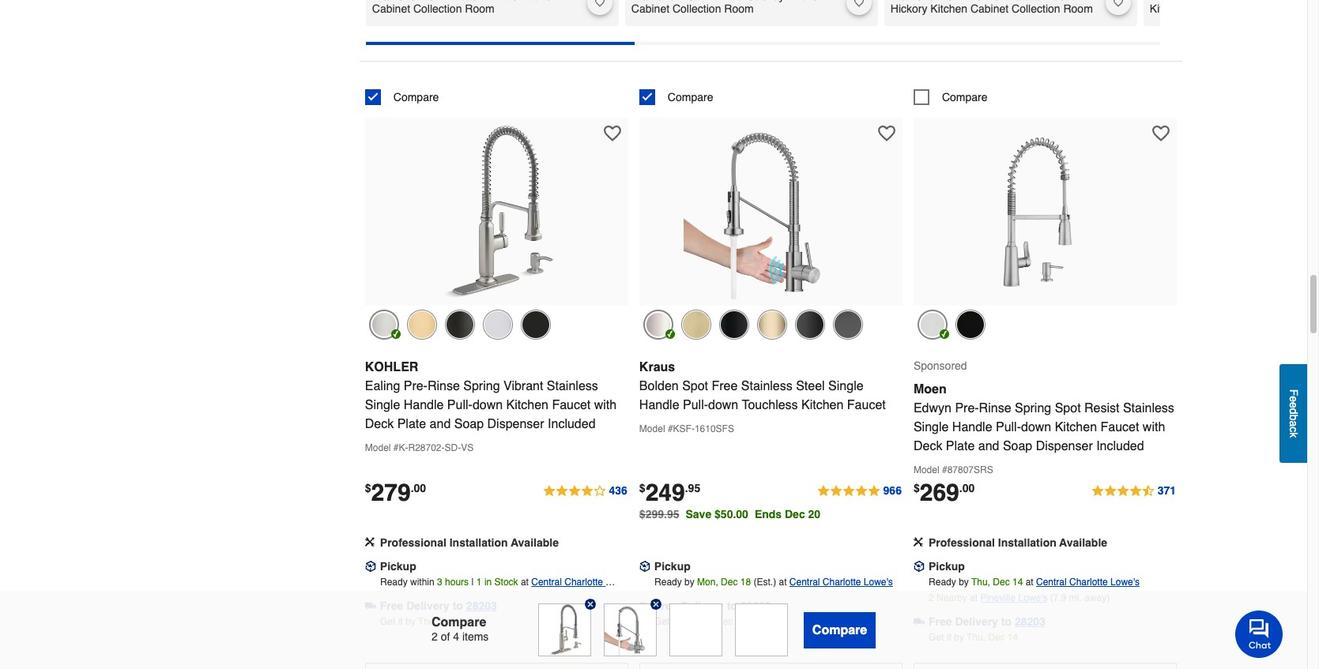 Task type: locate. For each thing, give the bounding box(es) containing it.
.00 for 269
[[959, 482, 975, 494]]

1 horizontal spatial $
[[639, 482, 646, 494]]

1 $ from the left
[[365, 482, 371, 494]]

1 horizontal spatial professional
[[929, 536, 995, 549]]

spot free stainless steel/matte black image
[[795, 310, 825, 340]]

2 $ from the left
[[639, 482, 646, 494]]

kohler ealing pre-rinse spring vibrant stainless single handle pull-down kitchen faucet with deck plate and soap dispenser included image
[[410, 125, 584, 299]]

0 vertical spatial truck filled image
[[365, 601, 376, 612]]

0 horizontal spatial available
[[511, 536, 559, 549]]

1 horizontal spatial ready
[[655, 577, 682, 588]]

compare inside button
[[812, 623, 867, 638]]

pull- inside kraus bolden spot free stainless steel single handle pull-down touchless kitchen faucet
[[683, 398, 708, 412]]

279
[[371, 479, 411, 506]]

371 button
[[1091, 482, 1177, 501]]

1 horizontal spatial pull-
[[683, 398, 708, 412]]

truck filled image for at
[[914, 616, 925, 627]]

1 cabinet from the left
[[372, 2, 410, 15]]

14 up 4
[[459, 616, 470, 627]]

1 horizontal spatial installation
[[998, 536, 1057, 549]]

installation up ready by thu, dec 14 at central charlotte lowe's 2 nearby at pineville lowe's (7.9 mi. away)
[[998, 536, 1057, 549]]

1 horizontal spatial plate
[[946, 439, 975, 453]]

heart outline image for compare
[[604, 125, 621, 142]]

1 horizontal spatial it
[[672, 616, 677, 627]]

central up (7.9
[[1036, 577, 1067, 588]]

0 horizontal spatial spring
[[463, 379, 500, 393]]

k-
[[399, 442, 408, 453]]

mi.
[[1069, 593, 1082, 604]]

1 vertical spatial spot
[[1055, 401, 1081, 415]]

$ 249 .95
[[639, 479, 701, 506]]

28203 down 1
[[466, 600, 497, 612]]

$ right 436
[[639, 482, 646, 494]]

1 horizontal spatial professional installation available
[[929, 536, 1108, 549]]

18 left (est.)
[[740, 577, 751, 588]]

14
[[1013, 577, 1023, 588], [459, 616, 470, 627], [1008, 632, 1018, 643]]

delivery down within
[[407, 600, 450, 612]]

$ for 269
[[914, 482, 920, 494]]

vibrant stainless image
[[369, 310, 399, 340]]

matte black image right polished chrome 'icon'
[[521, 310, 551, 340]]

0 horizontal spatial central charlotte lowe's button
[[531, 574, 628, 604]]

kitchen down 'steel'
[[802, 398, 844, 412]]

free delivery to 28203 down pineville
[[929, 615, 1046, 628]]

thu, down pineville
[[967, 632, 986, 643]]

2 central from the left
[[790, 577, 820, 588]]

3 room from the left
[[1060, 2, 1093, 15]]

central charlotte lowe's button up compare button
[[790, 574, 893, 590]]

thu,
[[972, 577, 990, 588], [418, 616, 437, 627], [967, 632, 986, 643]]

kitchen left denver
[[931, 2, 968, 15]]

spring inside moen edwyn pre-rinse spring spot resist stainless single handle pull-down kitchen faucet with deck plate and soap dispenser included
[[1015, 401, 1052, 415]]

pickup image down '279'
[[365, 561, 376, 572]]

kraus
[[639, 360, 675, 374]]

plate up model # 87807srs
[[946, 439, 975, 453]]

polished chrome image
[[483, 310, 513, 340]]

0 vertical spatial spot
[[682, 379, 708, 393]]

handle inside kohler ealing pre-rinse spring vibrant stainless single handle pull-down kitchen faucet with deck plate and soap dispenser included
[[404, 398, 444, 412]]

stainless
[[547, 379, 598, 393], [741, 379, 793, 393], [1123, 401, 1175, 415]]

ends dec 20 element
[[755, 508, 827, 521]]

$ right 966
[[914, 482, 920, 494]]

arcadia white kitchen cabinet collection
[[372, 0, 558, 15]]

deck down ealing
[[365, 417, 394, 431]]

free delivery to 28203 down 3
[[380, 600, 497, 612]]

get down nearby
[[929, 632, 944, 643]]

0 horizontal spatial model
[[365, 442, 391, 453]]

14 for 3 hours
[[459, 616, 470, 627]]

lowe's
[[864, 577, 893, 588], [1111, 577, 1140, 588], [531, 593, 561, 604], [1019, 593, 1048, 604]]

pre- right edwyn
[[955, 401, 979, 415]]

5001606197 element
[[639, 89, 713, 105]]

available
[[511, 536, 559, 549], [1060, 536, 1108, 549]]

0 vertical spatial spring
[[463, 379, 500, 393]]

0 vertical spatial dispenser
[[487, 417, 544, 431]]

2 horizontal spatial central charlotte lowe's button
[[1036, 574, 1140, 590]]

.00 down 87807srs
[[959, 482, 975, 494]]

0 horizontal spatial with
[[594, 398, 617, 412]]

2 horizontal spatial charlotte
[[1070, 577, 1108, 588]]

0 vertical spatial model
[[639, 423, 665, 434]]

and up 87807srs
[[978, 439, 1000, 453]]

collection
[[413, 2, 462, 15], [673, 2, 721, 15], [1012, 2, 1060, 15]]

.00
[[411, 482, 426, 494], [959, 482, 975, 494]]

1 horizontal spatial matte black image
[[956, 310, 986, 340]]

faucet for stainless
[[552, 398, 591, 412]]

2 .00 from the left
[[959, 482, 975, 494]]

2 horizontal spatial handle
[[952, 420, 992, 434]]

get it by thu, dec 14 down nearby
[[929, 632, 1018, 643]]

2 available from the left
[[1060, 536, 1108, 549]]

r28702-
[[408, 442, 445, 453]]

charlotte inside ready by thu, dec 14 at central charlotte lowe's 2 nearby at pineville lowe's (7.9 mi. away)
[[1070, 577, 1108, 588]]

3 cabinet from the left
[[971, 2, 1009, 15]]

1 vertical spatial thu,
[[418, 616, 437, 627]]

2 left nearby
[[929, 593, 934, 604]]

2 e from the top
[[1288, 403, 1300, 409]]

dec
[[785, 508, 805, 521], [721, 577, 738, 588], [993, 577, 1010, 588], [440, 616, 457, 627], [716, 616, 733, 627], [988, 632, 1005, 643]]

0 horizontal spatial stainless
[[547, 379, 598, 393]]

# for single
[[394, 442, 399, 453]]

thu, up pineville
[[972, 577, 990, 588]]

dec up of
[[440, 616, 457, 627]]

faucet inside moen edwyn pre-rinse spring spot resist stainless single handle pull-down kitchen faucet with deck plate and soap dispenser included
[[1101, 420, 1139, 434]]

was price $299.95 element
[[639, 504, 686, 521]]

oil-rubbed bronze image
[[445, 310, 475, 340]]

stainless right vibrant
[[547, 379, 598, 393]]

charlotte up remove this product image
[[565, 577, 603, 588]]

matte black image right spot resist stainless icon
[[956, 310, 986, 340]]

dec inside ready by thu, dec 14 at central charlotte lowe's 2 nearby at pineville lowe's (7.9 mi. away)
[[993, 577, 1010, 588]]

spring
[[463, 379, 500, 393], [1015, 401, 1052, 415]]

1 installation from the left
[[450, 536, 508, 549]]

faucet for single
[[847, 398, 886, 412]]

natural unfinished 
[[1150, 0, 1319, 15]]

to down pineville lowe's button
[[1001, 615, 1012, 628]]

to up get it by mon, dec 18
[[727, 600, 737, 612]]

professional for 1st assembly "icon"
[[380, 536, 446, 549]]

pre- inside moen edwyn pre-rinse spring spot resist stainless single handle pull-down kitchen faucet with deck plate and soap dispenser included
[[955, 401, 979, 415]]

0 horizontal spatial truck filled image
[[365, 601, 376, 612]]

0 vertical spatial thu,
[[972, 577, 990, 588]]

compare inside 1002956528 element
[[394, 91, 439, 103]]

delivery for within
[[407, 600, 450, 612]]

single inside kraus bolden spot free stainless steel single handle pull-down touchless kitchen faucet
[[829, 379, 864, 393]]

spring left the resist
[[1015, 401, 1052, 415]]

14 for at
[[1008, 632, 1018, 643]]

# up $ 269 .00
[[942, 464, 948, 476]]

faucet
[[552, 398, 591, 412], [847, 398, 886, 412], [1101, 420, 1139, 434]]

1 horizontal spatial heart outline image
[[854, 0, 864, 7]]

0 horizontal spatial #
[[394, 442, 399, 453]]

faucet inside kraus bolden spot free stainless steel single handle pull-down touchless kitchen faucet
[[847, 398, 886, 412]]

truck filled image
[[639, 601, 650, 612]]

model left ksf-
[[639, 423, 665, 434]]

14 down pineville lowe's button
[[1008, 632, 1018, 643]]

deck up model # 87807srs
[[914, 439, 943, 453]]

2 horizontal spatial down
[[1021, 420, 1052, 434]]

central charlotte lowe's button
[[531, 574, 628, 604], [790, 574, 893, 590], [1036, 574, 1140, 590]]

28203 button down pineville lowe's button
[[1015, 614, 1046, 630]]

ready
[[380, 577, 408, 588], [655, 577, 682, 588], [929, 577, 956, 588]]

3 central from the left
[[1036, 577, 1067, 588]]

ready inside "ready within 3 hours | 1 in stock at central charlotte lowe's"
[[380, 577, 408, 588]]

and
[[430, 417, 451, 431], [978, 439, 1000, 453]]

spot inside moen edwyn pre-rinse spring spot resist stainless single handle pull-down kitchen faucet with deck plate and soap dispenser included
[[1055, 401, 1081, 415]]

professional installation available
[[380, 536, 559, 549], [929, 536, 1108, 549]]

1 horizontal spatial spot
[[1055, 401, 1081, 415]]

spring for down
[[463, 379, 500, 393]]

2 vertical spatial thu,
[[967, 632, 986, 643]]

single right 'steel'
[[829, 379, 864, 393]]

0 horizontal spatial professional installation available
[[380, 536, 559, 549]]

0 vertical spatial plate
[[397, 417, 426, 431]]

0 vertical spatial get it by thu, dec 14
[[380, 616, 470, 627]]

collection left white at the left of page
[[413, 2, 462, 15]]

collection inside 'wintucket gray kitchen cabinet collection'
[[673, 2, 721, 15]]

dec down ready by mon, dec 18 (est.) at central charlotte lowe's
[[716, 616, 733, 627]]

with
[[594, 398, 617, 412], [1143, 420, 1165, 434]]

compare inside 5001606197 element
[[668, 91, 713, 103]]

down inside moen edwyn pre-rinse spring spot resist stainless single handle pull-down kitchen faucet with deck plate and soap dispenser included
[[1021, 420, 1052, 434]]

0 horizontal spatial get
[[380, 616, 396, 627]]

handle inside kraus bolden spot free stainless steel single handle pull-down touchless kitchen faucet
[[639, 398, 679, 412]]

rinse right edwyn
[[979, 401, 1011, 415]]

deck inside moen edwyn pre-rinse spring spot resist stainless single handle pull-down kitchen faucet with deck plate and soap dispenser included
[[914, 439, 943, 453]]

pickup image
[[639, 561, 650, 572]]

pickup up nearby
[[929, 560, 965, 573]]

natural left the unfinished
[[1226, 0, 1261, 2]]

pickup image for 3 hours
[[365, 561, 376, 572]]

get down remove this product icon
[[655, 616, 670, 627]]

plate up model # k-r28702-sd-vs
[[397, 417, 426, 431]]

installation
[[450, 536, 508, 549], [998, 536, 1057, 549]]

to for dec
[[727, 600, 737, 612]]

1 horizontal spatial handle
[[639, 398, 679, 412]]

ready left within
[[380, 577, 408, 588]]

central charlotte lowe's button up away)
[[1036, 574, 1140, 590]]

free inside kraus bolden spot free stainless steel single handle pull-down touchless kitchen faucet
[[712, 379, 738, 393]]

compare button
[[804, 612, 876, 649]]

1 ready from the left
[[380, 577, 408, 588]]

pickup image
[[365, 561, 376, 572], [914, 561, 925, 572]]

1 pickup image from the left
[[365, 561, 376, 572]]

chat invite button image
[[1236, 610, 1284, 658]]

pre- inside kohler ealing pre-rinse spring vibrant stainless single handle pull-down kitchen faucet with deck plate and soap dispenser included
[[404, 379, 428, 393]]

cabinet inside 'wintucket gray kitchen cabinet collection'
[[631, 2, 670, 15]]

delivery down pineville
[[955, 615, 998, 628]]

dispenser inside kohler ealing pre-rinse spring vibrant stainless single handle pull-down kitchen faucet with deck plate and soap dispenser included
[[487, 417, 544, 431]]

3 charlotte from the left
[[1070, 577, 1108, 588]]

1 vertical spatial rinse
[[979, 401, 1011, 415]]

1 horizontal spatial pickup image
[[914, 561, 925, 572]]

1 vertical spatial single
[[365, 398, 400, 412]]

handle up 87807srs
[[952, 420, 992, 434]]

free for 3 hours
[[380, 600, 403, 612]]

pickup
[[380, 560, 416, 573], [654, 560, 691, 573], [929, 560, 965, 573]]

1 horizontal spatial soap
[[1003, 439, 1033, 453]]

ready by mon, dec 18 (est.) at central charlotte lowe's
[[655, 577, 893, 588]]

get it by thu, dec 14 for at
[[929, 632, 1018, 643]]

room
[[462, 2, 495, 15], [721, 2, 754, 15], [1060, 2, 1093, 15], [1280, 2, 1312, 15]]

vibrant
[[504, 379, 543, 393]]

installation for 1st assembly "icon" from the right
[[998, 536, 1057, 549]]

1 horizontal spatial get
[[655, 616, 670, 627]]

0 vertical spatial rinse
[[428, 379, 460, 393]]

1 vertical spatial and
[[978, 439, 1000, 453]]

compare for 1001363504 element
[[942, 91, 988, 103]]

faucet inside kohler ealing pre-rinse spring vibrant stainless single handle pull-down kitchen faucet with deck plate and soap dispenser included
[[552, 398, 591, 412]]

f e e d b a c k
[[1288, 390, 1300, 438]]

2 horizontal spatial central
[[1036, 577, 1067, 588]]

collection for wintucket
[[673, 2, 721, 15]]

$ for 279
[[365, 482, 371, 494]]

$ down model # k-r28702-sd-vs
[[365, 482, 371, 494]]

1 vertical spatial truck filled image
[[914, 616, 925, 627]]

rinse inside moen edwyn pre-rinse spring spot resist stainless single handle pull-down kitchen faucet with deck plate and soap dispenser included
[[979, 401, 1011, 415]]

rinse for pull-
[[428, 379, 460, 393]]

pre- for edwyn
[[955, 401, 979, 415]]

room for natural
[[1060, 2, 1093, 15]]

pickup up within
[[380, 560, 416, 573]]

kitchen right white at the left of page
[[521, 0, 558, 2]]

1 room from the left
[[462, 2, 495, 15]]

delivery up get it by mon, dec 18
[[681, 600, 724, 612]]

spring left vibrant
[[463, 379, 500, 393]]

dispenser
[[487, 417, 544, 431], [1036, 439, 1093, 453]]

compare inside 1001363504 element
[[942, 91, 988, 103]]

.95
[[685, 482, 701, 494]]

2 horizontal spatial heart outline image
[[1152, 125, 1170, 142]]

$ inside $ 269 .00
[[914, 482, 920, 494]]

truck filled image
[[365, 601, 376, 612], [914, 616, 925, 627]]

charlotte
[[565, 577, 603, 588], [823, 577, 861, 588], [1070, 577, 1108, 588]]

28203 button
[[466, 598, 497, 614], [741, 598, 771, 614], [1015, 614, 1046, 630]]

single inside moen edwyn pre-rinse spring spot resist stainless single handle pull-down kitchen faucet with deck plate and soap dispenser included
[[914, 420, 949, 434]]

of
[[441, 631, 450, 643]]

available up the mi.
[[1060, 536, 1108, 549]]

# left r28702-
[[394, 442, 399, 453]]

1 matte black image from the left
[[521, 310, 551, 340]]

0 horizontal spatial assembly image
[[365, 537, 375, 547]]

.00 inside $ 279 .00
[[411, 482, 426, 494]]

1 vertical spatial #
[[394, 442, 399, 453]]

2 professional installation available from the left
[[929, 536, 1108, 549]]

cabinet inside arcadia white kitchen cabinet collection
[[372, 2, 410, 15]]

pre-
[[404, 379, 428, 393], [955, 401, 979, 415]]

2 left of
[[432, 631, 438, 643]]

3 central charlotte lowe's button from the left
[[1036, 574, 1140, 590]]

by inside ready by thu, dec 14 at central charlotte lowe's 2 nearby at pineville lowe's (7.9 mi. away)
[[959, 577, 969, 588]]

1 horizontal spatial deck
[[914, 439, 943, 453]]

kitchen right gray
[[788, 0, 825, 2]]

dec left (est.)
[[721, 577, 738, 588]]

included inside moen edwyn pre-rinse spring spot resist stainless single handle pull-down kitchen faucet with deck plate and soap dispenser included
[[1097, 439, 1144, 453]]

heart outline image
[[595, 0, 605, 7], [1114, 0, 1123, 7], [1152, 125, 1170, 142]]

stainless up touchless
[[741, 379, 793, 393]]

0 horizontal spatial get it by thu, dec 14
[[380, 616, 470, 627]]

1 central charlotte lowe's button from the left
[[531, 574, 628, 604]]

free delivery to 28203
[[380, 600, 497, 612], [654, 600, 771, 612], [929, 615, 1046, 628]]

model # 87807srs
[[914, 464, 993, 476]]

collection left gray
[[673, 2, 721, 15]]

included inside kohler ealing pre-rinse spring vibrant stainless single handle pull-down kitchen faucet with deck plate and soap dispenser included
[[548, 417, 596, 431]]

matte black image
[[719, 310, 749, 340]]

2 pickup from the left
[[654, 560, 691, 573]]

single
[[829, 379, 864, 393], [365, 398, 400, 412], [914, 420, 949, 434]]

2 natural from the left
[[1226, 0, 1261, 2]]

2 vertical spatial model
[[914, 464, 940, 476]]

2 vertical spatial #
[[942, 464, 948, 476]]

deck inside kohler ealing pre-rinse spring vibrant stainless single handle pull-down kitchen faucet with deck plate and soap dispenser included
[[365, 417, 394, 431]]

0 horizontal spatial matte black image
[[521, 310, 551, 340]]

rinse inside kohler ealing pre-rinse spring vibrant stainless single handle pull-down kitchen faucet with deck plate and soap dispenser included
[[428, 379, 460, 393]]

1 vertical spatial soap
[[1003, 439, 1033, 453]]

it for ready within 3 hours | 1 in stock at central charlotte lowe's
[[398, 616, 403, 627]]

cabinet
[[372, 2, 410, 15], [631, 2, 670, 15], [971, 2, 1009, 15]]

0 horizontal spatial cabinet
[[372, 2, 410, 15]]

0 vertical spatial with
[[594, 398, 617, 412]]

1 professional installation available from the left
[[380, 536, 559, 549]]

2 central charlotte lowe's button from the left
[[790, 574, 893, 590]]

included
[[548, 417, 596, 431], [1097, 439, 1144, 453]]

dispenser down vibrant
[[487, 417, 544, 431]]

0 vertical spatial 14
[[1013, 577, 1023, 588]]

2 matte black image from the left
[[956, 310, 986, 340]]

ready up remove this product icon
[[655, 577, 682, 588]]

2 pickup image from the left
[[914, 561, 925, 572]]

1 horizontal spatial collection
[[673, 2, 721, 15]]

free delivery to 28203 up get it by mon, dec 18
[[654, 600, 771, 612]]

get
[[380, 616, 396, 627], [655, 616, 670, 627], [929, 632, 944, 643]]

dispenser down the resist
[[1036, 439, 1093, 453]]

3 pickup from the left
[[929, 560, 965, 573]]

professional installation available up ready by thu, dec 14 at central charlotte lowe's 2 nearby at pineville lowe's (7.9 mi. away)
[[929, 536, 1108, 549]]

kitchen
[[521, 0, 558, 2], [788, 0, 825, 2], [931, 2, 968, 15], [506, 398, 549, 412], [802, 398, 844, 412], [1055, 420, 1097, 434]]

1 vertical spatial 2
[[432, 631, 438, 643]]

1 horizontal spatial dispenser
[[1036, 439, 1093, 453]]

0 horizontal spatial rinse
[[428, 379, 460, 393]]

2 horizontal spatial ready
[[929, 577, 956, 588]]

available up stock
[[511, 536, 559, 549]]

2 horizontal spatial faucet
[[1101, 420, 1139, 434]]

pickup for by
[[654, 560, 691, 573]]

1 vertical spatial dispenser
[[1036, 439, 1093, 453]]

0 horizontal spatial single
[[365, 398, 400, 412]]

2 horizontal spatial free delivery to 28203
[[929, 615, 1046, 628]]

included down the resist
[[1097, 439, 1144, 453]]

central right (est.)
[[790, 577, 820, 588]]

by for at
[[954, 632, 964, 643]]

touchless
[[742, 398, 798, 412]]

installation up 1
[[450, 536, 508, 549]]

1 pickup from the left
[[380, 560, 416, 573]]

sd-
[[445, 442, 461, 453]]

4.5 stars image
[[1091, 482, 1177, 501]]

get it by thu, dec 14 up of
[[380, 616, 470, 627]]

2 collection from the left
[[673, 2, 721, 15]]

professional down $ 269 .00
[[929, 536, 995, 549]]

single down ealing
[[365, 398, 400, 412]]

0 horizontal spatial pull-
[[447, 398, 473, 412]]

0 vertical spatial deck
[[365, 417, 394, 431]]

and inside kohler ealing pre-rinse spring vibrant stainless single handle pull-down kitchen faucet with deck plate and soap dispenser included
[[430, 417, 451, 431]]

soap
[[454, 417, 484, 431], [1003, 439, 1033, 453]]

plate inside kohler ealing pre-rinse spring vibrant stainless single handle pull-down kitchen faucet with deck plate and soap dispenser included
[[397, 417, 426, 431]]

2 cabinet from the left
[[631, 2, 670, 15]]

3 $ from the left
[[914, 482, 920, 494]]

professional installation available up |
[[380, 536, 559, 549]]

e
[[1288, 396, 1300, 403], [1288, 403, 1300, 409]]

1002956528 element
[[365, 89, 439, 105]]

single down edwyn
[[914, 420, 949, 434]]

2
[[929, 593, 934, 604], [432, 631, 438, 643]]

it
[[398, 616, 403, 627], [672, 616, 677, 627], [947, 632, 952, 643]]

1 horizontal spatial #
[[668, 423, 673, 434]]

stainless right the resist
[[1123, 401, 1175, 415]]

compare for 1002956528 element
[[394, 91, 439, 103]]

18 down ready by mon, dec 18 (est.) at central charlotte lowe's
[[736, 616, 746, 627]]

1001363504 element
[[914, 89, 988, 105]]

0 horizontal spatial to
[[453, 600, 463, 612]]

single inside kohler ealing pre-rinse spring vibrant stainless single handle pull-down kitchen faucet with deck plate and soap dispenser included
[[365, 398, 400, 412]]

get it by thu, dec 14 for 3 hours
[[380, 616, 470, 627]]

charlotte up away)
[[1070, 577, 1108, 588]]

handle down the bolden
[[639, 398, 679, 412]]

by for 3 hours
[[406, 616, 416, 627]]

1 central from the left
[[531, 577, 562, 588]]

2 installation from the left
[[998, 536, 1057, 549]]

0 horizontal spatial and
[[430, 417, 451, 431]]

2 horizontal spatial model
[[914, 464, 940, 476]]

2 horizontal spatial get
[[929, 632, 944, 643]]

28203 down (est.)
[[741, 600, 771, 612]]

28203 button down 1
[[466, 598, 497, 614]]

.00 inside $ 269 .00
[[959, 482, 975, 494]]

0 horizontal spatial natural
[[1007, 0, 1043, 2]]

1 horizontal spatial natural
[[1226, 0, 1261, 2]]

spot free antique champagne bronze image
[[757, 310, 787, 340]]

1 vertical spatial with
[[1143, 420, 1165, 434]]

1 charlotte from the left
[[565, 577, 603, 588]]

1 horizontal spatial get it by thu, dec 14
[[929, 632, 1018, 643]]

$ inside $ 279 .00
[[365, 482, 371, 494]]

professional
[[380, 536, 446, 549], [929, 536, 995, 549]]

$ inside $ 249 .95
[[639, 482, 646, 494]]

1 professional from the left
[[380, 536, 446, 549]]

collection inside arcadia white kitchen cabinet collection
[[413, 2, 462, 15]]

vibrant brushed moderne brass image
[[407, 310, 437, 340]]

stainless inside moen edwyn pre-rinse spring spot resist stainless single handle pull-down kitchen faucet with deck plate and soap dispenser included
[[1123, 401, 1175, 415]]

3 ready from the left
[[929, 577, 956, 588]]

28203 button down (est.)
[[741, 598, 771, 614]]

1 vertical spatial plate
[[946, 439, 975, 453]]

4 room from the left
[[1280, 2, 1312, 15]]

mon,
[[697, 577, 718, 588], [693, 616, 714, 627]]

free for mon, dec 18
[[654, 600, 678, 612]]

compare for compare button
[[812, 623, 867, 638]]

1 vertical spatial 14
[[459, 616, 470, 627]]

with inside kohler ealing pre-rinse spring vibrant stainless single handle pull-down kitchen faucet with deck plate and soap dispenser included
[[594, 398, 617, 412]]

#
[[668, 423, 673, 434], [394, 442, 399, 453], [942, 464, 948, 476]]

collection right denver
[[1012, 2, 1060, 15]]

by for mon, dec 18
[[680, 616, 690, 627]]

collection for arcadia
[[413, 2, 462, 15]]

2 professional from the left
[[929, 536, 995, 549]]

brushed brass image
[[681, 310, 711, 340]]

rinse
[[428, 379, 460, 393], [979, 401, 1011, 415]]

free
[[712, 379, 738, 393], [380, 600, 403, 612], [654, 600, 678, 612], [929, 615, 952, 628]]

0 horizontal spatial down
[[473, 398, 503, 412]]

actual price $279.00 element
[[365, 479, 426, 506]]

resist
[[1085, 401, 1120, 415]]

get for ready by mon, dec 18 (est.) at central charlotte lowe's
[[655, 616, 670, 627]]

2 ready from the left
[[655, 577, 682, 588]]

thu, down within
[[418, 616, 437, 627]]

1 horizontal spatial assembly image
[[914, 537, 923, 547]]

0 horizontal spatial $
[[365, 482, 371, 494]]

pre- down kohler
[[404, 379, 428, 393]]

e up b
[[1288, 403, 1300, 409]]

central
[[531, 577, 562, 588], [790, 577, 820, 588], [1036, 577, 1067, 588]]

to up compare 2 of 4 items
[[453, 600, 463, 612]]

scrollbar
[[366, 42, 635, 45]]

dec down pineville
[[988, 632, 1005, 643]]

28203 button for 1
[[466, 598, 497, 614]]

at right stock
[[521, 577, 529, 588]]

dec up pineville
[[993, 577, 1010, 588]]

1 .00 from the left
[[411, 482, 426, 494]]

kitchen inside kohler ealing pre-rinse spring vibrant stainless single handle pull-down kitchen faucet with deck plate and soap dispenser included
[[506, 398, 549, 412]]

pickup right pickup image
[[654, 560, 691, 573]]

2 room from the left
[[721, 2, 754, 15]]

0 horizontal spatial pickup image
[[365, 561, 376, 572]]

0 vertical spatial 2
[[929, 593, 934, 604]]

1 natural from the left
[[1007, 0, 1043, 2]]

1 collection from the left
[[413, 2, 462, 15]]

soap inside moen edwyn pre-rinse spring spot resist stainless single handle pull-down kitchen faucet with deck plate and soap dispenser included
[[1003, 439, 1033, 453]]

ends
[[755, 508, 782, 521]]

model for ealing pre-rinse spring vibrant stainless single handle pull-down kitchen faucet with deck plate and soap dispenser included
[[365, 442, 391, 453]]

spot right the bolden
[[682, 379, 708, 393]]

3 collection from the left
[[1012, 2, 1060, 15]]

1 vertical spatial mon,
[[693, 616, 714, 627]]

central charlotte lowe's button left truck filled icon
[[531, 574, 628, 604]]

14 up pineville lowe's button
[[1013, 577, 1023, 588]]

heart outline image
[[854, 0, 864, 7], [604, 125, 621, 142], [878, 125, 895, 142]]

spring inside kohler ealing pre-rinse spring vibrant stainless single handle pull-down kitchen faucet with deck plate and soap dispenser included
[[463, 379, 500, 393]]

rinse right ealing
[[428, 379, 460, 393]]

1 horizontal spatial truck filled image
[[914, 616, 925, 627]]

28203 button for (est.)
[[741, 598, 771, 614]]

spot inside kraus bolden spot free stainless steel single handle pull-down touchless kitchen faucet
[[682, 379, 708, 393]]

0 horizontal spatial dispenser
[[487, 417, 544, 431]]

1 horizontal spatial central charlotte lowe's button
[[790, 574, 893, 590]]

kitchen inside arcadia white kitchen cabinet collection
[[521, 0, 558, 2]]

model left k-
[[365, 442, 391, 453]]

pickup for within
[[380, 560, 416, 573]]

1 vertical spatial spring
[[1015, 401, 1052, 415]]

down inside kraus bolden spot free stainless steel single handle pull-down touchless kitchen faucet
[[708, 398, 739, 412]]

0 horizontal spatial heart outline image
[[595, 0, 605, 7]]

delivery
[[407, 600, 450, 612], [681, 600, 724, 612], [955, 615, 998, 628]]

1 horizontal spatial delivery
[[681, 600, 724, 612]]

0 vertical spatial soap
[[454, 417, 484, 431]]

edwyn
[[914, 401, 952, 415]]

assembly image
[[365, 537, 375, 547], [914, 537, 923, 547]]

pull- inside kohler ealing pre-rinse spring vibrant stainless single handle pull-down kitchen faucet with deck plate and soap dispenser included
[[447, 398, 473, 412]]

matte black image
[[521, 310, 551, 340], [956, 310, 986, 340]]

0 horizontal spatial central
[[531, 577, 562, 588]]



Task type: vqa. For each thing, say whether or not it's contained in the screenshot.
3rd Add to Cart button
no



Task type: describe. For each thing, give the bounding box(es) containing it.
0 vertical spatial 18
[[740, 577, 751, 588]]

stainless inside kraus bolden spot free stainless steel single handle pull-down touchless kitchen faucet
[[741, 379, 793, 393]]

thu, for 3 hours
[[418, 616, 437, 627]]

at up pineville lowe's button
[[1026, 577, 1034, 588]]

it for ready by mon, dec 18 (est.) at central charlotte lowe's
[[672, 616, 677, 627]]

and inside moen edwyn pre-rinse spring spot resist stainless single handle pull-down kitchen faucet with deck plate and soap dispenser included
[[978, 439, 1000, 453]]

$ for 249
[[639, 482, 646, 494]]

professional installation available for 1st assembly "icon"
[[380, 536, 559, 549]]

wintucket
[[709, 0, 758, 2]]

(7.9
[[1050, 593, 1067, 604]]

87807srs
[[948, 464, 993, 476]]

kohler ealing pre-rinse spring vibrant stainless single handle pull-down kitchen faucet with deck plate and soap dispenser included
[[365, 360, 617, 431]]

kraus bolden spot free stainless steel single handle pull-down touchless kitchen faucet
[[639, 360, 886, 412]]

4 stars image
[[542, 482, 628, 501]]

2 charlotte from the left
[[823, 577, 861, 588]]

heart outline image for rustic
[[1114, 0, 1123, 7]]

cabinet for arcadia white kitchen cabinet collection
[[372, 2, 410, 15]]

thu, for at
[[967, 632, 986, 643]]

arcadia
[[449, 0, 487, 2]]

professional installation available for 1st assembly "icon" from the right
[[929, 536, 1108, 549]]

moen edwyn pre-rinse spring spot resist stainless single handle pull-down kitchen faucet with deck plate and soap dispenser included
[[914, 382, 1175, 453]]

installation for 1st assembly "icon"
[[450, 536, 508, 549]]

dispenser inside moen edwyn pre-rinse spring spot resist stainless single handle pull-down kitchen faucet with deck plate and soap dispenser included
[[1036, 439, 1093, 453]]

model for bolden spot free stainless steel single handle pull-down touchless kitchen faucet
[[639, 423, 665, 434]]

3
[[437, 577, 442, 588]]

ksf-
[[673, 423, 695, 434]]

nearby
[[937, 593, 967, 604]]

gray
[[761, 0, 785, 2]]

items
[[462, 631, 489, 643]]

to for hours
[[453, 600, 463, 612]]

1 assembly image from the left
[[365, 537, 375, 547]]

actual price $249.95 element
[[639, 479, 701, 506]]

room for gray
[[721, 2, 754, 15]]

get it by mon, dec 18
[[655, 616, 746, 627]]

free delivery to 28203 for mon,
[[654, 600, 771, 612]]

heart outline image for kitchen
[[595, 0, 605, 7]]

lowe's inside "ready within 3 hours | 1 in stock at central charlotte lowe's"
[[531, 593, 561, 604]]

$299.95
[[639, 508, 679, 521]]

stainless inside kohler ealing pre-rinse spring vibrant stainless single handle pull-down kitchen faucet with deck plate and soap dispenser included
[[547, 379, 598, 393]]

2 horizontal spatial delivery
[[955, 615, 998, 628]]

white
[[490, 0, 518, 2]]

pineville lowe's button
[[981, 590, 1048, 606]]

20
[[808, 508, 821, 521]]

hours
[[445, 577, 469, 588]]

professional for 1st assembly "icon" from the right
[[929, 536, 995, 549]]

delivery for by
[[681, 600, 724, 612]]

stock
[[494, 577, 518, 588]]

kraus bolden spot free stainless steel single handle pull-down touchless kitchen faucet image
[[684, 125, 858, 299]]

sponsored
[[914, 359, 967, 372]]

$ 279 .00
[[365, 479, 426, 506]]

remove this product image
[[585, 599, 596, 610]]

wintucket gray kitchen cabinet collection
[[631, 0, 825, 15]]

get for ready within 3 hours | 1 in stock at central charlotte lowe's
[[380, 616, 396, 627]]

kohler
[[365, 360, 418, 374]]

natural inside "denver natural rustic hickory kitchen cabinet collection"
[[1007, 0, 1043, 2]]

b
[[1288, 415, 1300, 421]]

pineville
[[981, 593, 1016, 604]]

2 horizontal spatial #
[[942, 464, 948, 476]]

0 vertical spatial mon,
[[697, 577, 718, 588]]

28203 for (est.)
[[741, 600, 771, 612]]

ealing
[[365, 379, 400, 393]]

central inside "ready within 3 hours | 1 in stock at central charlotte lowe's"
[[531, 577, 562, 588]]

kitchen inside moen edwyn pre-rinse spring spot resist stainless single handle pull-down kitchen faucet with deck plate and soap dispenser included
[[1055, 420, 1097, 434]]

save
[[686, 508, 712, 521]]

kitchen inside kraus bolden spot free stainless steel single handle pull-down touchless kitchen faucet
[[802, 398, 844, 412]]

2 horizontal spatial 28203 button
[[1015, 614, 1046, 630]]

steel
[[796, 379, 825, 393]]

rinse for handle
[[979, 401, 1011, 415]]

bolden
[[639, 379, 679, 393]]

room for white
[[462, 2, 495, 15]]

central charlotte lowe's button for lowe's
[[790, 574, 893, 590]]

down inside kohler ealing pre-rinse spring vibrant stainless single handle pull-down kitchen faucet with deck plate and soap dispenser included
[[473, 398, 503, 412]]

denver natural rustic hickory kitchen cabinet collection
[[891, 0, 1076, 15]]

kitchen inside "denver natural rustic hickory kitchen cabinet collection"
[[931, 2, 968, 15]]

moen
[[914, 382, 947, 396]]

k
[[1288, 433, 1300, 438]]

unfinished
[[1264, 0, 1317, 2]]

denver
[[968, 0, 1004, 2]]

.00 for 279
[[411, 482, 426, 494]]

4
[[453, 631, 459, 643]]

collection inside "denver natural rustic hickory kitchen cabinet collection"
[[1012, 2, 1060, 15]]

natural inside natural unfinished
[[1226, 0, 1261, 2]]

pull- inside moen edwyn pre-rinse spring spot resist stainless single handle pull-down kitchen faucet with deck plate and soap dispenser included
[[996, 420, 1021, 434]]

heart outline image for wintucket gray kitchen cabinet collection
[[854, 0, 864, 7]]

14 inside ready by thu, dec 14 at central charlotte lowe's 2 nearby at pineville lowe's (7.9 mi. away)
[[1013, 577, 1023, 588]]

charlotte inside "ready within 3 hours | 1 in stock at central charlotte lowe's"
[[565, 577, 603, 588]]

966
[[883, 484, 902, 497]]

central inside ready by thu, dec 14 at central charlotte lowe's 2 nearby at pineville lowe's (7.9 mi. away)
[[1036, 577, 1067, 588]]

c
[[1288, 427, 1300, 433]]

dec left 20 at the right
[[785, 508, 805, 521]]

compare for 5001606197 element
[[668, 91, 713, 103]]

2 horizontal spatial it
[[947, 632, 952, 643]]

actual price $269.00 element
[[914, 479, 975, 506]]

1
[[477, 577, 482, 588]]

$299.95 save $50.00 ends dec 20
[[639, 508, 821, 521]]

thu, inside ready by thu, dec 14 at central charlotte lowe's 2 nearby at pineville lowe's (7.9 mi. away)
[[972, 577, 990, 588]]

at right nearby
[[970, 593, 978, 604]]

cabinet inside "denver natural rustic hickory kitchen cabinet collection"
[[971, 2, 1009, 15]]

within
[[410, 577, 435, 588]]

kitchen inside 'wintucket gray kitchen cabinet collection'
[[788, 0, 825, 2]]

free for at
[[929, 615, 952, 628]]

ready for ready by
[[655, 577, 682, 588]]

|
[[471, 577, 474, 588]]

handle inside moen edwyn pre-rinse spring spot resist stainless single handle pull-down kitchen faucet with deck plate and soap dispenser included
[[952, 420, 992, 434]]

in
[[484, 577, 492, 588]]

pickup image for at
[[914, 561, 925, 572]]

371
[[1158, 484, 1176, 497]]

brushed brass/matte black image
[[833, 310, 863, 340]]

2 horizontal spatial to
[[1001, 615, 1012, 628]]

436 button
[[542, 482, 628, 501]]

free delivery to 28203 for 3
[[380, 600, 497, 612]]

savings save $50.00 element
[[686, 508, 827, 521]]

cabinet for wintucket gray kitchen cabinet collection
[[631, 2, 670, 15]]

1610sfs
[[695, 423, 734, 434]]

truck filled image for 3 hours
[[365, 601, 376, 612]]

with inside moen edwyn pre-rinse spring spot resist stainless single handle pull-down kitchen faucet with deck plate and soap dispenser included
[[1143, 420, 1165, 434]]

966 button
[[816, 482, 903, 501]]

compare 2 of 4 items
[[432, 616, 489, 643]]

$50.00
[[715, 508, 748, 521]]

spring for pull-
[[1015, 401, 1052, 415]]

(est.)
[[754, 577, 776, 588]]

model # k-r28702-sd-vs
[[365, 442, 474, 453]]

plate inside moen edwyn pre-rinse spring spot resist stainless single handle pull-down kitchen faucet with deck plate and soap dispenser included
[[946, 439, 975, 453]]

28203 for 1
[[466, 600, 497, 612]]

ready by thu, dec 14 at central charlotte lowe's 2 nearby at pineville lowe's (7.9 mi. away)
[[929, 577, 1140, 604]]

spot free stainless steel image
[[643, 310, 673, 340]]

249
[[646, 479, 685, 506]]

vs
[[461, 442, 474, 453]]

at inside "ready within 3 hours | 1 in stock at central charlotte lowe's"
[[521, 577, 529, 588]]

2 assembly image from the left
[[914, 537, 923, 547]]

2 horizontal spatial 28203
[[1015, 615, 1046, 628]]

f e e d b a c k button
[[1280, 365, 1307, 463]]

ready for ready within
[[380, 577, 408, 588]]

rustic
[[1046, 0, 1076, 2]]

a
[[1288, 421, 1300, 427]]

436
[[609, 484, 628, 497]]

1 vertical spatial 18
[[736, 616, 746, 627]]

spot resist stainless image
[[918, 310, 948, 340]]

269
[[920, 479, 959, 506]]

hickory
[[891, 2, 928, 15]]

# for handle
[[668, 423, 673, 434]]

1 available from the left
[[511, 536, 559, 549]]

2 horizontal spatial heart outline image
[[878, 125, 895, 142]]

d
[[1288, 409, 1300, 415]]

pre- for ealing
[[404, 379, 428, 393]]

compare inside compare 2 of 4 items
[[432, 616, 486, 630]]

soap inside kohler ealing pre-rinse spring vibrant stainless single handle pull-down kitchen faucet with deck plate and soap dispenser included
[[454, 417, 484, 431]]

1 e from the top
[[1288, 396, 1300, 403]]

central charlotte lowe's button for central
[[531, 574, 628, 604]]

moen edwyn pre-rinse spring spot resist stainless single handle pull-down kitchen faucet with deck plate and soap dispenser included image
[[958, 125, 1132, 299]]

remove this product image
[[651, 599, 662, 610]]

ready within 3 hours | 1 in stock at central charlotte lowe's
[[380, 577, 606, 604]]

$ 269 .00
[[914, 479, 975, 506]]

ready inside ready by thu, dec 14 at central charlotte lowe's 2 nearby at pineville lowe's (7.9 mi. away)
[[929, 577, 956, 588]]

f
[[1288, 390, 1300, 396]]

2 inside compare 2 of 4 items
[[432, 631, 438, 643]]

model # ksf-1610sfs
[[639, 423, 734, 434]]

2 inside ready by thu, dec 14 at central charlotte lowe's 2 nearby at pineville lowe's (7.9 mi. away)
[[929, 593, 934, 604]]

room for unfinished
[[1280, 2, 1312, 15]]

5 stars image
[[816, 482, 903, 501]]

away)
[[1085, 593, 1110, 604]]

at right (est.)
[[779, 577, 787, 588]]



